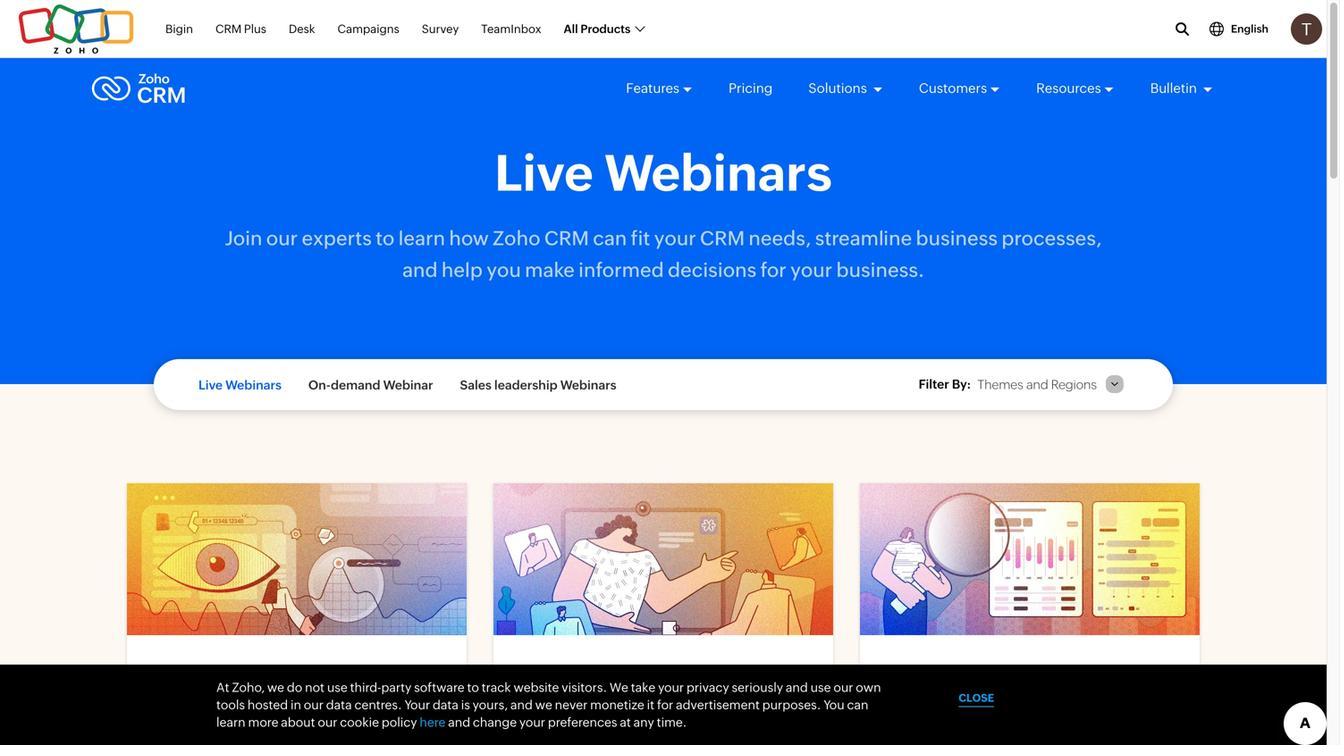 Task type: vqa. For each thing, say whether or not it's contained in the screenshot.
CRM in the Integrating Zoho Crm With Zoho Meeting
yes



Task type: describe. For each thing, give the bounding box(es) containing it.
zoho inside advanced crm analytics using zoho analytics
[[949, 697, 1002, 722]]

advanced crm analytics using zoho analytics
[[887, 672, 1144, 722]]

policy
[[382, 716, 417, 730]]

privacy
[[687, 681, 730, 695]]

purposes.
[[763, 698, 821, 713]]

take
[[631, 681, 656, 695]]

all products
[[564, 22, 631, 36]]

needs,
[[749, 227, 812, 250]]

you
[[824, 698, 845, 713]]

zoho crm overview image
[[127, 484, 467, 636]]

business inside the join our experts to learn how zoho crm can fit your crm needs, streamline business processes, and help you make informed decisions for your business.
[[916, 227, 998, 250]]

overview
[[266, 672, 365, 697]]

not
[[305, 681, 325, 695]]

any
[[634, 716, 655, 730]]

0 horizontal spatial live
[[199, 378, 223, 393]]

decisions
[[668, 259, 757, 282]]

survey
[[422, 22, 459, 36]]

software
[[414, 681, 465, 695]]

0 horizontal spatial live webinars
[[199, 378, 282, 393]]

customers
[[919, 80, 988, 96]]

0 horizontal spatial we
[[267, 681, 284, 695]]

our inside the join our experts to learn how zoho crm can fit your crm needs, streamline business processes, and help you make informed decisions for your business.
[[266, 227, 298, 250]]

for inside gain a big-picture view of what zoho crm can do for your business and how to ge
[[202, 735, 221, 746]]

on-demand webinar
[[308, 378, 433, 393]]

campaigns link
[[338, 12, 400, 46]]

zoho,
[[232, 681, 265, 695]]

host webinars from zoho crm image
[[494, 484, 834, 636]]

webinar
[[383, 378, 433, 393]]

do inside gain a big-picture view of what zoho crm can do for your business and how to ge
[[181, 735, 199, 746]]

our up you
[[834, 681, 854, 695]]

desk link
[[289, 12, 315, 46]]

here link
[[420, 716, 446, 730]]

for inside the at zoho, we do not use third-party software to track website visitors. we take your privacy seriously and use our own tools hosted in our data centres. your data is yours, and we never monetize it for advertisement purposes. you can learn more about our cookie policy
[[657, 698, 674, 713]]

teaminbox
[[481, 22, 542, 36]]

your
[[405, 698, 430, 713]]

all
[[564, 22, 578, 36]]

solutions
[[809, 80, 870, 96]]

track
[[482, 681, 511, 695]]

gain a big-picture view of what zoho crm can do for your business and how to ge
[[154, 713, 430, 746]]

filter by: themes and regions
[[919, 378, 1097, 392]]

and inside gain a big-picture view of what zoho crm can do for your business and how to ge
[[317, 735, 343, 746]]

streamline
[[815, 227, 913, 250]]

sales
[[460, 378, 492, 393]]

tools
[[216, 698, 245, 713]]

preferences
[[548, 716, 618, 730]]

bulletin
[[1151, 80, 1200, 96]]

bigin
[[165, 22, 193, 36]]

third-
[[350, 681, 381, 695]]

analytics
[[1007, 697, 1103, 722]]

crm plus link
[[216, 12, 266, 46]]

features link
[[626, 64, 693, 113]]

desk
[[289, 22, 315, 36]]

learn inside the join our experts to learn how zoho crm can fit your crm needs, streamline business processes, and help you make informed decisions for your business.
[[399, 227, 445, 250]]

and inside filter by: themes and regions
[[1027, 378, 1049, 392]]

is
[[461, 698, 470, 713]]

your down website at left bottom
[[520, 716, 546, 730]]

can inside gain a big-picture view of what zoho crm can do for your business and how to ge
[[154, 735, 178, 746]]

zoho up gain in the bottom left of the page
[[154, 672, 207, 697]]

integrating zoho crm with zoho meeting
[[521, 672, 749, 722]]

gain
[[154, 713, 185, 730]]

picture
[[224, 713, 272, 730]]

more
[[248, 716, 279, 730]]

processes,
[[1002, 227, 1102, 250]]

survey link
[[422, 12, 459, 46]]

2 data from the left
[[433, 698, 459, 713]]

and down "is"
[[448, 716, 471, 730]]

and down website at left bottom
[[511, 698, 533, 713]]

here
[[420, 716, 446, 730]]

party
[[381, 681, 412, 695]]

pricing link
[[729, 64, 773, 113]]

advanced crm analytics using zoho analytics image
[[860, 484, 1200, 636]]

by:
[[952, 378, 972, 392]]

and up purposes.
[[786, 681, 808, 695]]

a
[[188, 713, 195, 730]]

crm inside gain a big-picture view of what zoho crm can do for your business and how to ge
[[398, 713, 430, 730]]

big-
[[198, 713, 224, 730]]

advanced
[[887, 672, 992, 697]]

products
[[581, 22, 631, 36]]

join
[[225, 227, 263, 250]]

zoho up meeting
[[641, 672, 694, 697]]

bigin link
[[165, 12, 193, 46]]

plus
[[244, 22, 266, 36]]

crm up make
[[545, 227, 589, 250]]

at
[[620, 716, 631, 730]]

terry turtle image
[[1292, 13, 1323, 45]]

2 use from the left
[[811, 681, 831, 695]]

zoho inside the join our experts to learn how zoho crm can fit your crm needs, streamline business processes, and help you make informed decisions for your business.
[[493, 227, 541, 250]]

crm up tools
[[211, 672, 261, 697]]



Task type: locate. For each thing, give the bounding box(es) containing it.
crm up the analytics
[[997, 672, 1047, 697]]

1 vertical spatial how
[[346, 735, 374, 746]]

0 horizontal spatial how
[[346, 735, 374, 746]]

1 horizontal spatial live webinars
[[495, 144, 833, 202]]

crm plus
[[216, 22, 266, 36]]

learn inside the at zoho, we do not use third-party software to track website visitors. we take your privacy seriously and use our own tools hosted in our data centres. your data is yours, and we never monetize it for advertisement purposes. you can learn more about our cookie policy
[[216, 716, 246, 730]]

2 horizontal spatial for
[[761, 259, 787, 282]]

1 horizontal spatial business
[[916, 227, 998, 250]]

on-demand webinar link
[[295, 375, 447, 397]]

we up hosted at left bottom
[[267, 681, 284, 695]]

1 vertical spatial for
[[657, 698, 674, 713]]

zoho crm logo image
[[91, 69, 186, 108]]

for
[[761, 259, 787, 282], [657, 698, 674, 713], [202, 735, 221, 746]]

seriously
[[732, 681, 784, 695]]

learn down tools
[[216, 716, 246, 730]]

here and change your preferences at any time.
[[420, 716, 687, 730]]

zoho down centres.
[[361, 713, 395, 730]]

regions
[[1052, 378, 1097, 392]]

1 data from the left
[[326, 698, 352, 713]]

to down policy
[[377, 735, 391, 746]]

do
[[287, 681, 303, 695], [181, 735, 199, 746]]

informed
[[579, 259, 664, 282]]

our right 'join' at the left top of page
[[266, 227, 298, 250]]

change
[[473, 716, 517, 730]]

time.
[[657, 716, 687, 730]]

leadership
[[495, 378, 558, 393]]

can down gain in the bottom left of the page
[[154, 735, 178, 746]]

1 horizontal spatial live
[[495, 144, 594, 202]]

your down picture
[[224, 735, 253, 746]]

can inside the at zoho, we do not use third-party software to track website visitors. we take your privacy seriously and use our own tools hosted in our data centres. your data is yours, and we never monetize it for advertisement purposes. you can learn more about our cookie policy
[[847, 698, 869, 713]]

our
[[266, 227, 298, 250], [834, 681, 854, 695], [304, 698, 324, 713], [318, 716, 338, 730]]

use right not
[[327, 681, 348, 695]]

0 vertical spatial we
[[267, 681, 284, 695]]

we
[[610, 681, 629, 695]]

0 horizontal spatial use
[[327, 681, 348, 695]]

live webinars up fit
[[495, 144, 833, 202]]

can left fit
[[593, 227, 627, 250]]

business.
[[837, 259, 925, 282]]

0 vertical spatial for
[[761, 259, 787, 282]]

your up meeting
[[658, 681, 684, 695]]

all products link
[[564, 12, 644, 46]]

1 horizontal spatial learn
[[399, 227, 445, 250]]

business
[[916, 227, 998, 250], [256, 735, 314, 746]]

zoho crm overview
[[154, 672, 365, 697]]

0 vertical spatial learn
[[399, 227, 445, 250]]

0 vertical spatial live webinars
[[495, 144, 833, 202]]

it
[[647, 698, 655, 713]]

1 horizontal spatial can
[[593, 227, 627, 250]]

monetize
[[590, 698, 645, 713]]

for down 'needs,'
[[761, 259, 787, 282]]

2 vertical spatial can
[[154, 735, 178, 746]]

sales leadership webinars link
[[447, 375, 630, 397]]

we
[[267, 681, 284, 695], [535, 698, 553, 713]]

to inside gain a big-picture view of what zoho crm can do for your business and how to ge
[[377, 735, 391, 746]]

resources link
[[1037, 64, 1115, 113]]

can inside the join our experts to learn how zoho crm can fit your crm needs, streamline business processes, and help you make informed decisions for your business.
[[593, 227, 627, 250]]

webinars
[[605, 144, 833, 202], [225, 378, 282, 393], [561, 378, 617, 393]]

at
[[216, 681, 229, 695]]

on-
[[308, 378, 331, 393]]

can down own in the right bottom of the page
[[847, 698, 869, 713]]

zoho up you
[[493, 227, 541, 250]]

do down a
[[181, 735, 199, 746]]

0 vertical spatial business
[[916, 227, 998, 250]]

integrating
[[521, 672, 637, 697]]

crm inside integrating zoho crm with zoho meeting
[[699, 672, 749, 697]]

themes
[[978, 378, 1024, 392]]

and inside the join our experts to learn how zoho crm can fit your crm needs, streamline business processes, and help you make informed decisions for your business.
[[403, 259, 438, 282]]

crm up 'decisions'
[[700, 227, 745, 250]]

1 vertical spatial we
[[535, 698, 553, 713]]

help
[[442, 259, 483, 282]]

1 horizontal spatial how
[[449, 227, 489, 250]]

0 horizontal spatial do
[[181, 735, 199, 746]]

crm left plus
[[216, 22, 242, 36]]

for inside the join our experts to learn how zoho crm can fit your crm needs, streamline business processes, and help you make informed decisions for your business.
[[761, 259, 787, 282]]

yours,
[[473, 698, 508, 713]]

what
[[325, 713, 358, 730]]

learn
[[399, 227, 445, 250], [216, 716, 246, 730]]

your down 'needs,'
[[791, 259, 833, 282]]

live webinars left on-
[[199, 378, 282, 393]]

crm inside advanced crm analytics using zoho analytics
[[997, 672, 1047, 697]]

2 vertical spatial for
[[202, 735, 221, 746]]

centres.
[[355, 698, 402, 713]]

and down what
[[317, 735, 343, 746]]

1 horizontal spatial data
[[433, 698, 459, 713]]

crm
[[216, 22, 242, 36], [545, 227, 589, 250], [700, 227, 745, 250], [211, 672, 261, 697], [699, 672, 749, 697], [997, 672, 1047, 697], [398, 713, 430, 730]]

teaminbox link
[[481, 12, 542, 46]]

sales leadership webinars
[[460, 378, 617, 393]]

and
[[403, 259, 438, 282], [1027, 378, 1049, 392], [786, 681, 808, 695], [511, 698, 533, 713], [448, 716, 471, 730], [317, 735, 343, 746]]

business up the business.
[[916, 227, 998, 250]]

join our experts to learn how zoho crm can fit your crm needs, streamline business processes, and help you make informed decisions for your business.
[[225, 227, 1102, 282]]

visitors.
[[562, 681, 607, 695]]

can
[[593, 227, 627, 250], [847, 698, 869, 713], [154, 735, 178, 746]]

how down the cookie
[[346, 735, 374, 746]]

english
[[1232, 23, 1269, 35]]

make
[[525, 259, 575, 282]]

business inside gain a big-picture view of what zoho crm can do for your business and how to ge
[[256, 735, 314, 746]]

data down software
[[433, 698, 459, 713]]

data up what
[[326, 698, 352, 713]]

2 horizontal spatial can
[[847, 698, 869, 713]]

zoho down visitors.
[[571, 697, 623, 722]]

pricing
[[729, 80, 773, 96]]

experts
[[302, 227, 372, 250]]

fit
[[631, 227, 651, 250]]

of
[[308, 713, 322, 730]]

0 vertical spatial live
[[495, 144, 594, 202]]

0 vertical spatial to
[[376, 227, 395, 250]]

1 vertical spatial do
[[181, 735, 199, 746]]

and left help
[[403, 259, 438, 282]]

for right it
[[657, 698, 674, 713]]

1 vertical spatial learn
[[216, 716, 246, 730]]

in
[[291, 698, 301, 713]]

your right fit
[[654, 227, 697, 250]]

your inside the at zoho, we do not use third-party software to track website visitors. we take your privacy seriously and use our own tools hosted in our data centres. your data is yours, and we never monetize it for advertisement purposes. you can learn more about our cookie policy
[[658, 681, 684, 695]]

our right about
[[318, 716, 338, 730]]

how inside the join our experts to learn how zoho crm can fit your crm needs, streamline business processes, and help you make informed decisions for your business.
[[449, 227, 489, 250]]

to inside the at zoho, we do not use third-party software to track website visitors. we take your privacy seriously and use our own tools hosted in our data centres. your data is yours, and we never monetize it for advertisement purposes. you can learn more about our cookie policy
[[467, 681, 479, 695]]

features
[[626, 80, 680, 96]]

how
[[449, 227, 489, 250], [346, 735, 374, 746]]

resources
[[1037, 80, 1102, 96]]

0 horizontal spatial learn
[[216, 716, 246, 730]]

bulletin link
[[1151, 64, 1214, 113]]

to up "is"
[[467, 681, 479, 695]]

your inside gain a big-picture view of what zoho crm can do for your business and how to ge
[[224, 735, 253, 746]]

1 horizontal spatial use
[[811, 681, 831, 695]]

live webinars
[[495, 144, 833, 202], [199, 378, 282, 393]]

filter
[[919, 378, 950, 392]]

1 vertical spatial live webinars
[[199, 378, 282, 393]]

about
[[281, 716, 315, 730]]

0 vertical spatial how
[[449, 227, 489, 250]]

how up help
[[449, 227, 489, 250]]

1 vertical spatial can
[[847, 698, 869, 713]]

1 horizontal spatial we
[[535, 698, 553, 713]]

1 vertical spatial live
[[199, 378, 223, 393]]

we down website at left bottom
[[535, 698, 553, 713]]

0 horizontal spatial for
[[202, 735, 221, 746]]

do inside the at zoho, we do not use third-party software to track website visitors. we take your privacy seriously and use our own tools hosted in our data centres. your data is yours, and we never monetize it for advertisement purposes. you can learn more about our cookie policy
[[287, 681, 303, 695]]

zoho
[[493, 227, 541, 250], [154, 672, 207, 697], [641, 672, 694, 697], [571, 697, 623, 722], [949, 697, 1002, 722], [361, 713, 395, 730]]

view
[[275, 713, 305, 730]]

0 horizontal spatial can
[[154, 735, 178, 746]]

2 vertical spatial to
[[377, 735, 391, 746]]

how inside gain a big-picture view of what zoho crm can do for your business and how to ge
[[346, 735, 374, 746]]

learn up help
[[399, 227, 445, 250]]

and left regions
[[1027, 378, 1049, 392]]

zoho inside gain a big-picture view of what zoho crm can do for your business and how to ge
[[361, 713, 395, 730]]

business down view
[[256, 735, 314, 746]]

1 use from the left
[[327, 681, 348, 695]]

solutions link
[[809, 64, 884, 113]]

0 horizontal spatial data
[[326, 698, 352, 713]]

for down the big-
[[202, 735, 221, 746]]

to right the experts
[[376, 227, 395, 250]]

demand
[[331, 378, 381, 393]]

0 vertical spatial can
[[593, 227, 627, 250]]

crm down your
[[398, 713, 430, 730]]

cookie
[[340, 716, 379, 730]]

you
[[487, 259, 521, 282]]

meeting
[[628, 697, 714, 722]]

website
[[514, 681, 559, 695]]

1 vertical spatial business
[[256, 735, 314, 746]]

crm up advertisement
[[699, 672, 749, 697]]

campaigns
[[338, 22, 400, 36]]

0 horizontal spatial business
[[256, 735, 314, 746]]

to inside the join our experts to learn how zoho crm can fit your crm needs, streamline business processes, and help you make informed decisions for your business.
[[376, 227, 395, 250]]

analytics
[[1052, 672, 1144, 697]]

never
[[555, 698, 588, 713]]

1 horizontal spatial do
[[287, 681, 303, 695]]

our up of
[[304, 698, 324, 713]]

hosted
[[248, 698, 288, 713]]

0 vertical spatial do
[[287, 681, 303, 695]]

webinars inside "link"
[[561, 378, 617, 393]]

1 vertical spatial to
[[467, 681, 479, 695]]

do up in
[[287, 681, 303, 695]]

zoho down advanced
[[949, 697, 1002, 722]]

close
[[959, 693, 995, 705]]

your
[[654, 227, 697, 250], [791, 259, 833, 282], [658, 681, 684, 695], [520, 716, 546, 730], [224, 735, 253, 746]]

use
[[327, 681, 348, 695], [811, 681, 831, 695]]

at zoho, we do not use third-party software to track website visitors. we take your privacy seriously and use our own tools hosted in our data centres. your data is yours, and we never monetize it for advertisement purposes. you can learn more about our cookie policy
[[216, 681, 881, 730]]

1 horizontal spatial for
[[657, 698, 674, 713]]

live
[[495, 144, 594, 202], [199, 378, 223, 393]]

using
[[887, 697, 945, 722]]

advertisement
[[676, 698, 760, 713]]

use up you
[[811, 681, 831, 695]]



